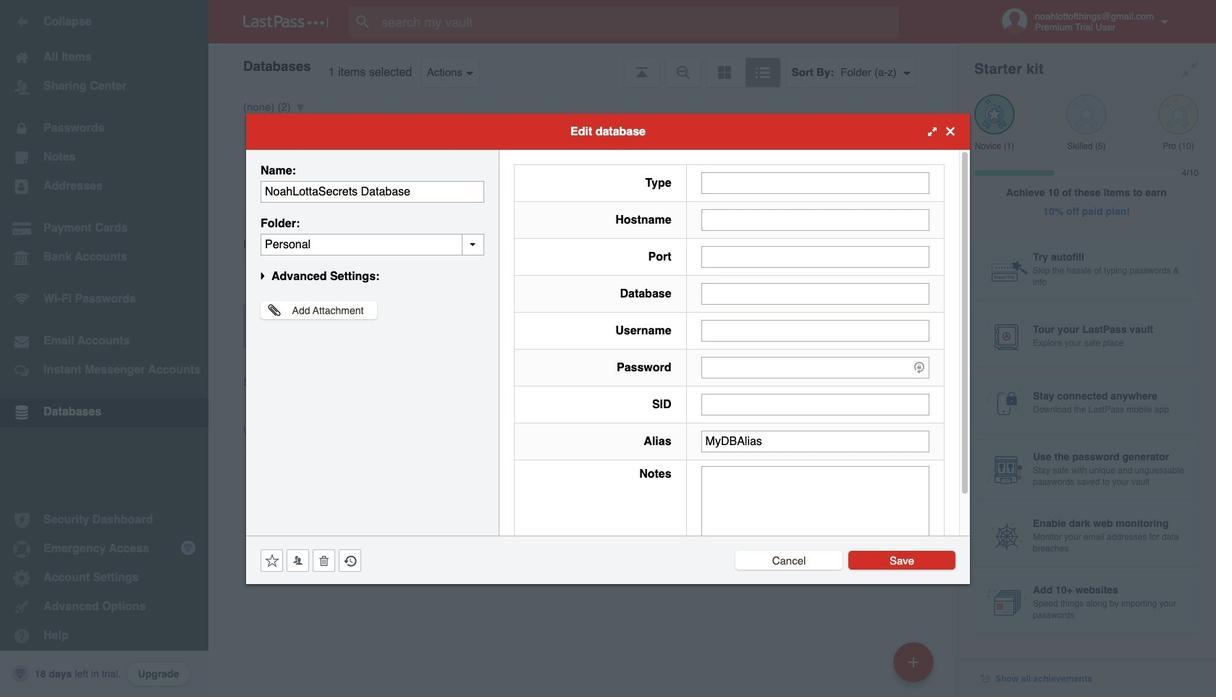 Task type: locate. For each thing, give the bounding box(es) containing it.
None text field
[[701, 209, 930, 231], [701, 246, 930, 268], [701, 394, 930, 415], [701, 430, 930, 452], [701, 466, 930, 556], [701, 209, 930, 231], [701, 246, 930, 268], [701, 394, 930, 415], [701, 430, 930, 452], [701, 466, 930, 556]]

new item image
[[909, 657, 919, 667]]

main navigation navigation
[[0, 0, 209, 697]]

search my vault text field
[[349, 6, 928, 38]]

vault options navigation
[[209, 43, 957, 87]]

lastpass image
[[243, 15, 329, 28]]

None password field
[[701, 357, 930, 378]]

None text field
[[701, 172, 930, 194], [261, 181, 484, 202], [261, 234, 484, 255], [701, 283, 930, 304], [701, 320, 930, 341], [701, 172, 930, 194], [261, 181, 484, 202], [261, 234, 484, 255], [701, 283, 930, 304], [701, 320, 930, 341]]

dialog
[[246, 113, 970, 584]]

Search search field
[[349, 6, 928, 38]]

new item navigation
[[889, 638, 943, 697]]



